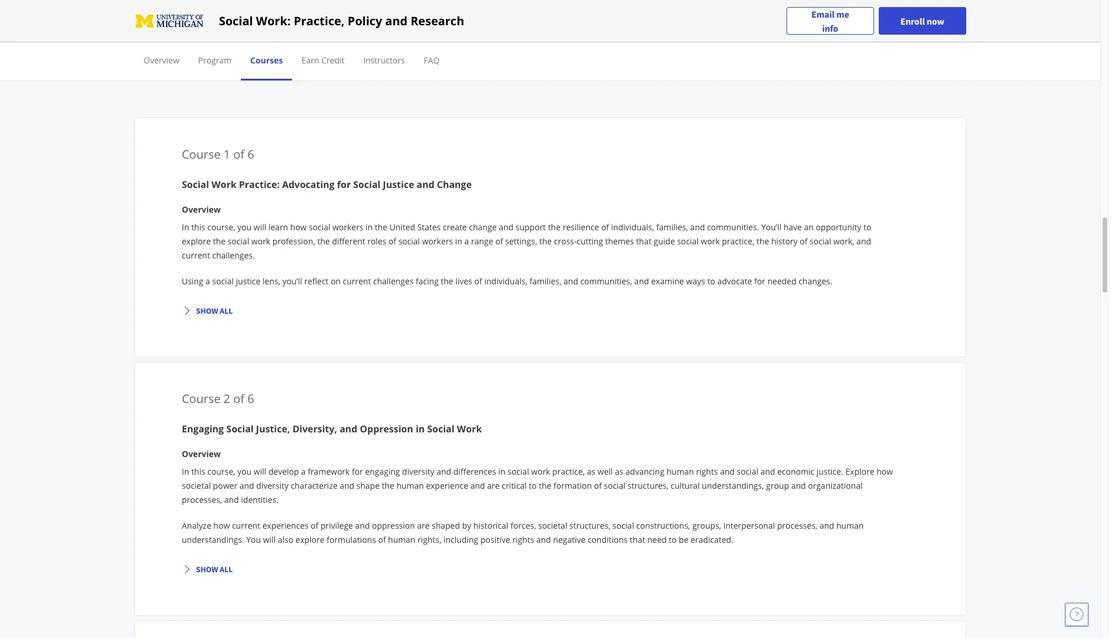 Task type: vqa. For each thing, say whether or not it's contained in the screenshot.
the humanities? within What career opportunities are there in the arts and humanities? dropdown button
no



Task type: describe. For each thing, give the bounding box(es) containing it.
change
[[469, 222, 497, 233]]

in for course 1 of 6
[[182, 222, 189, 233]]

shaped
[[432, 520, 460, 531]]

need
[[648, 534, 667, 546]]

profession,
[[273, 236, 315, 247]]

in right 'oppression'
[[416, 423, 425, 436]]

methods
[[374, 5, 408, 16]]

national association of social workers (nasw) code of ethics
[[434, 5, 668, 16]]

constructions,
[[637, 520, 691, 531]]

and down the power
[[224, 494, 239, 506]]

how inside analyze how current experiences of privilege and oppression are shaped by historical forces, societal structures, social constructions, groups, interpersonal processes, and human understandings. you will also explore formulations of human rights, including positive rights and negative conditions that need to be eradicated.
[[214, 520, 230, 531]]

advocate
[[718, 276, 752, 287]]

and left the community
[[260, 5, 274, 16]]

experiences
[[263, 520, 309, 531]]

the down the you'll
[[757, 236, 770, 247]]

this for course 2 of 6
[[191, 466, 205, 477]]

1 vertical spatial a
[[206, 276, 210, 287]]

of right lives
[[475, 276, 482, 287]]

6 left courses
[[424, 61, 432, 81]]

experience
[[426, 480, 468, 492]]

are inside analyze how current experiences of privilege and oppression are shaped by historical forces, societal structures, social constructions, groups, interpersonal processes, and human understandings. you will also explore formulations of human rights, including positive rights and negative conditions that need to be eradicated.
[[417, 520, 430, 531]]

historical
[[474, 520, 509, 531]]

1 vertical spatial families,
[[530, 276, 562, 287]]

well
[[598, 466, 613, 477]]

program
[[616, 61, 677, 81]]

using
[[182, 276, 203, 287]]

course, for 1
[[207, 222, 235, 233]]

practice:
[[239, 178, 280, 191]]

social up critical
[[508, 466, 529, 477]]

how inside in this course, you will learn how social workers in the united states create change and support the resilience of individuals, families, and communities. you'll have an opportunity to explore the social work profession, the different roles of social workers in a range of settings, the cross-cutting themes that guide social work practice, the history of social work, and current challenges.
[[290, 222, 307, 233]]

and left examine
[[635, 276, 649, 287]]

show all button for 1
[[177, 300, 238, 322]]

program
[[198, 55, 232, 66]]

and right "policy"
[[385, 13, 408, 29]]

characterize
[[291, 480, 338, 492]]

cross-
[[554, 236, 577, 247]]

social down 'an'
[[810, 236, 832, 247]]

overview for course 1 of 6
[[182, 204, 221, 215]]

formulations
[[327, 534, 376, 546]]

of right roles
[[389, 236, 396, 247]]

diversity,
[[293, 423, 337, 436]]

1 vertical spatial for
[[755, 276, 766, 287]]

info
[[823, 22, 839, 34]]

justice,
[[256, 423, 290, 436]]

show all for 1
[[196, 306, 233, 316]]

workers
[[549, 5, 581, 16]]

be
[[679, 534, 689, 546]]

oppression
[[372, 520, 415, 531]]

opportunity
[[816, 222, 862, 233]]

organizational,
[[201, 5, 258, 16]]

guide
[[654, 236, 675, 247]]

overview for course 2 of 6
[[182, 449, 221, 460]]

will for course 2 of 6
[[254, 466, 266, 477]]

to inside in this course, you will learn how social workers in the united states create change and support the resilience of individuals, families, and communities. you'll have an opportunity to explore the social work profession, the different roles of social workers in a range of settings, the cross-cutting themes that guide social work practice, the history of social work, and current challenges.
[[864, 222, 872, 233]]

support
[[516, 222, 546, 233]]

advancing
[[626, 466, 665, 477]]

all for 2
[[220, 564, 233, 575]]

oppression
[[360, 423, 414, 436]]

formation
[[554, 480, 592, 492]]

you'll
[[283, 276, 302, 287]]

1 vertical spatial diversity
[[256, 480, 289, 492]]

group
[[767, 480, 790, 492]]

this for course 1 of 6
[[191, 222, 205, 233]]

develop
[[269, 466, 299, 477]]

forces,
[[511, 520, 536, 531]]

course for course 1 of 6
[[182, 147, 221, 162]]

email me info
[[812, 8, 850, 34]]

policy
[[348, 13, 382, 29]]

the left cross-
[[540, 236, 552, 247]]

show all for 2
[[196, 564, 233, 575]]

2 horizontal spatial work
[[701, 236, 720, 247]]

earn
[[302, 55, 319, 66]]

the left different
[[318, 236, 330, 247]]

work:
[[256, 13, 291, 29]]

2 horizontal spatial current
[[343, 276, 371, 287]]

negative
[[553, 534, 586, 546]]

1 as from the left
[[587, 466, 596, 477]]

6 courses in this 4-6 month program
[[424, 61, 677, 81]]

human down the engaging
[[397, 480, 424, 492]]

in up roles
[[366, 222, 373, 233]]

me
[[837, 8, 850, 20]]

including
[[444, 534, 479, 546]]

of right code
[[636, 5, 643, 16]]

of left 'privilege'
[[311, 520, 319, 531]]

a inside in this course, you will learn how social workers in the united states create change and support the resilience of individuals, families, and communities. you'll have an opportunity to explore the social work profession, the different roles of social workers in a range of settings, the cross-cutting themes that guide social work practice, the history of social work, and current challenges.
[[465, 236, 469, 247]]

social down course 1 of 6
[[182, 178, 209, 191]]

social left the justice
[[212, 276, 234, 287]]

organizational
[[808, 480, 863, 492]]

current inside analyze how current experiences of privilege and oppression are shaped by historical forces, societal structures, social constructions, groups, interpersonal processes, and human understandings. you will also explore formulations of human rights, including positive rights and negative conditions that need to be eradicated.
[[232, 520, 260, 531]]

course for course 2 of 6
[[182, 391, 221, 407]]

0 horizontal spatial work
[[251, 236, 271, 247]]

and up formulations
[[355, 520, 370, 531]]

to right ways
[[708, 276, 716, 287]]

and left communities,
[[564, 276, 579, 287]]

will for course 1 of 6
[[254, 222, 266, 233]]

social down well
[[604, 480, 626, 492]]

social inside analyze how current experiences of privilege and oppression are shaped by historical forces, societal structures, social constructions, groups, interpersonal processes, and human understandings. you will also explore formulations of human rights, including positive rights and negative conditions that need to be eradicated.
[[613, 520, 634, 531]]

eradicated.
[[691, 534, 734, 546]]

show for 2
[[196, 564, 218, 575]]

of up 'themes'
[[602, 222, 609, 233]]

in for course 2 of 6
[[182, 466, 189, 477]]

roles
[[368, 236, 387, 247]]

the up challenges.
[[213, 236, 226, 247]]

6 right 1
[[248, 147, 254, 162]]

0 horizontal spatial individuals,
[[485, 276, 528, 287]]

engaging
[[182, 423, 224, 436]]

and up experience
[[437, 466, 451, 477]]

lives
[[456, 276, 473, 287]]

the down the engaging
[[382, 480, 395, 492]]

you for course 1 of 6
[[237, 222, 252, 233]]

groups,
[[693, 520, 722, 531]]

human down organizational on the right bottom of the page
[[837, 520, 864, 531]]

privilege
[[321, 520, 353, 531]]

of right 2
[[233, 391, 245, 407]]

practice
[[342, 5, 372, 16]]

social left "work:"
[[219, 13, 253, 29]]

2 as from the left
[[615, 466, 624, 477]]

6 left month
[[554, 61, 562, 81]]

economic
[[778, 466, 815, 477]]

are inside in this course, you will develop a framework for engaging diversity and differences in social work practice, as well as advancing human rights and social and economic justice. explore how societal power and diversity characterize and shape the human experience and are critical to the formation of social structures, cultural understandings, group and organizational processes, and identities.
[[487, 480, 500, 492]]

social up challenges.
[[228, 236, 249, 247]]

program link
[[198, 55, 232, 66]]

engaging social justice, diversity, and oppression in social work
[[182, 423, 482, 436]]

national
[[434, 5, 467, 16]]

explore inside analyze how current experiences of privilege and oppression are shaped by historical forces, societal structures, social constructions, groups, interpersonal processes, and human understandings. you will also explore formulations of human rights, including positive rights and negative conditions that need to be eradicated.
[[296, 534, 325, 546]]

social down 2
[[226, 423, 254, 436]]

practice, inside in this course, you will learn how social workers in the united states create change and support the resilience of individuals, families, and communities. you'll have an opportunity to explore the social work profession, the different roles of social workers in a range of settings, the cross-cutting themes that guide social work practice, the history of social work, and current challenges.
[[722, 236, 755, 247]]

overview inside certificate menu element
[[144, 55, 179, 66]]

an
[[805, 222, 814, 233]]

rights inside in this course, you will develop a framework for engaging diversity and differences in social work practice, as well as advancing human rights and social and economic justice. explore how societal power and diversity characterize and shape the human experience and are critical to the formation of social structures, cultural understandings, group and organizational processes, and identities.
[[696, 466, 718, 477]]

social up understandings, at the right bottom
[[737, 466, 759, 477]]

framework
[[308, 466, 350, 477]]

explore inside in this course, you will learn how social workers in the united states create change and support the resilience of individuals, families, and communities. you'll have an opportunity to explore the social work profession, the different roles of social workers in a range of settings, the cross-cutting themes that guide social work practice, the history of social work, and current challenges.
[[182, 236, 211, 247]]

cutting
[[577, 236, 603, 247]]

instructors
[[363, 55, 405, 66]]

and left shape
[[340, 480, 355, 492]]

of right range
[[496, 236, 503, 247]]

enroll
[[901, 15, 925, 27]]

also
[[278, 534, 294, 546]]

needed
[[768, 276, 797, 287]]

show for 1
[[196, 306, 218, 316]]

create
[[443, 222, 467, 233]]

that inside analyze how current experiences of privilege and oppression are shaped by historical forces, societal structures, social constructions, groups, interpersonal processes, and human understandings. you will also explore formulations of human rights, including positive rights and negative conditions that need to be eradicated.
[[630, 534, 646, 546]]

and right "justice"
[[417, 178, 435, 191]]

and down organizational on the right bottom of the page
[[820, 520, 835, 531]]

in this course, you will learn how social workers in the united states create change and support the resilience of individuals, families, and communities. you'll have an opportunity to explore the social work profession, the different roles of social workers in a range of settings, the cross-cutting themes that guide social work practice, the history of social work, and current challenges.
[[182, 222, 872, 261]]

ways
[[687, 276, 706, 287]]

in down create
[[455, 236, 463, 247]]

and up identities. in the left bottom of the page
[[240, 480, 254, 492]]

rights,
[[418, 534, 442, 546]]

resilience
[[563, 222, 599, 233]]

challenges.
[[212, 250, 255, 261]]

practice, inside in this course, you will develop a framework for engaging diversity and differences in social work practice, as well as advancing human rights and social and economic justice. explore how societal power and diversity characterize and shape the human experience and are critical to the formation of social structures, cultural understandings, group and organizational processes, and identities.
[[553, 466, 585, 477]]

0 vertical spatial for
[[337, 178, 351, 191]]

in right courses
[[493, 61, 507, 81]]

social left 'workers'
[[525, 5, 547, 16]]

identities.
[[241, 494, 279, 506]]

6 right 2
[[248, 391, 254, 407]]

level
[[322, 5, 340, 16]]



Task type: locate. For each thing, give the bounding box(es) containing it.
and left negative
[[537, 534, 551, 546]]

structures, inside in this course, you will develop a framework for engaging diversity and differences in social work practice, as well as advancing human rights and social and economic justice. explore how societal power and diversity characterize and shape the human experience and are critical to the formation of social structures, cultural understandings, group and organizational processes, and identities.
[[628, 480, 669, 492]]

2 horizontal spatial a
[[465, 236, 469, 247]]

0 vertical spatial processes,
[[182, 494, 222, 506]]

1 vertical spatial that
[[630, 534, 646, 546]]

month
[[565, 61, 612, 81]]

0 vertical spatial societal
[[182, 480, 211, 492]]

practice,
[[294, 13, 345, 29]]

2 you from the top
[[237, 466, 252, 477]]

0 vertical spatial course
[[182, 147, 221, 162]]

change
[[437, 178, 472, 191]]

2 show all from the top
[[196, 564, 233, 575]]

social right the guide
[[677, 236, 699, 247]]

all down understandings.
[[220, 564, 233, 575]]

2 course, from the top
[[207, 466, 235, 477]]

show down using
[[196, 306, 218, 316]]

1 vertical spatial practice,
[[553, 466, 585, 477]]

1 vertical spatial rights
[[513, 534, 534, 546]]

2 show from the top
[[196, 564, 218, 575]]

to left be
[[669, 534, 677, 546]]

human down oppression on the left of the page
[[388, 534, 416, 546]]

1 horizontal spatial work
[[532, 466, 551, 477]]

1 vertical spatial show
[[196, 564, 218, 575]]

social up the conditions
[[613, 520, 634, 531]]

in up using
[[182, 222, 189, 233]]

1 vertical spatial course,
[[207, 466, 235, 477]]

families, down in this course, you will learn how social workers in the united states create change and support the resilience of individuals, families, and communities. you'll have an opportunity to explore the social work profession, the different roles of social workers in a range of settings, the cross-cutting themes that guide social work practice, the history of social work, and current challenges.
[[530, 276, 562, 287]]

course, inside in this course, you will learn how social workers in the united states create change and support the resilience of individuals, families, and communities. you'll have an opportunity to explore the social work profession, the different roles of social workers in a range of settings, the cross-cutting themes that guide social work practice, the history of social work, and current challenges.
[[207, 222, 235, 233]]

justice.
[[817, 466, 844, 477]]

history
[[772, 236, 798, 247]]

families, inside in this course, you will learn how social workers in the united states create change and support the resilience of individuals, families, and communities. you'll have an opportunity to explore the social work profession, the different roles of social workers in a range of settings, the cross-cutting themes that guide social work practice, the history of social work, and current challenges.
[[657, 222, 689, 233]]

for inside in this course, you will develop a framework for engaging diversity and differences in social work practice, as well as advancing human rights and social and economic justice. explore how societal power and diversity characterize and shape the human experience and are critical to the formation of social structures, cultural understandings, group and organizational processes, and identities.
[[352, 466, 363, 477]]

you inside in this course, you will learn how social workers in the united states create change and support the resilience of individuals, families, and communities. you'll have an opportunity to explore the social work profession, the different roles of social workers in a range of settings, the cross-cutting themes that guide social work practice, the history of social work, and current challenges.
[[237, 222, 252, 233]]

current up you
[[232, 520, 260, 531]]

0 vertical spatial individuals,
[[611, 222, 655, 233]]

1 horizontal spatial for
[[352, 466, 363, 477]]

0 vertical spatial in
[[182, 222, 189, 233]]

0 horizontal spatial workers
[[333, 222, 364, 233]]

0 vertical spatial families,
[[657, 222, 689, 233]]

in inside in this course, you will learn how social workers in the united states create change and support the resilience of individuals, families, and communities. you'll have an opportunity to explore the social work profession, the different roles of social workers in a range of settings, the cross-cutting themes that guide social work practice, the history of social work, and current challenges.
[[182, 222, 189, 233]]

credit
[[321, 55, 345, 66]]

current inside in this course, you will learn how social workers in the united states create change and support the resilience of individuals, families, and communities. you'll have an opportunity to explore the social work profession, the different roles of social workers in a range of settings, the cross-cutting themes that guide social work practice, the history of social work, and current challenges.
[[182, 250, 210, 261]]

1 horizontal spatial structures,
[[628, 480, 669, 492]]

social down the 'united'
[[399, 236, 420, 247]]

all down challenges.
[[220, 306, 233, 316]]

certificate menu element
[[134, 42, 967, 81]]

0 vertical spatial a
[[465, 236, 469, 247]]

will
[[254, 222, 266, 233], [254, 466, 266, 477], [263, 534, 276, 546]]

of down well
[[594, 480, 602, 492]]

and left communities.
[[691, 222, 705, 233]]

1 vertical spatial this
[[191, 222, 205, 233]]

you
[[246, 534, 261, 546]]

you inside in this course, you will develop a framework for engaging diversity and differences in social work practice, as well as advancing human rights and social and economic justice. explore how societal power and diversity characterize and shape the human experience and are critical to the formation of social structures, cultural understandings, group and organizational processes, and identities.
[[237, 466, 252, 477]]

(nasw)
[[583, 5, 612, 16]]

united
[[390, 222, 415, 233]]

processes,
[[182, 494, 222, 506], [778, 520, 818, 531]]

code
[[614, 5, 633, 16]]

to inside analyze how current experiences of privilege and oppression are shaped by historical forces, societal structures, social constructions, groups, interpersonal processes, and human understandings. you will also explore formulations of human rights, including positive rights and negative conditions that need to be eradicated.
[[669, 534, 677, 546]]

advocating
[[282, 178, 335, 191]]

earn credit link
[[302, 55, 345, 66]]

of down 'an'
[[800, 236, 808, 247]]

that left the guide
[[636, 236, 652, 247]]

social up profession,
[[309, 222, 331, 233]]

0 vertical spatial that
[[636, 236, 652, 247]]

1 in from the top
[[182, 222, 189, 233]]

0 vertical spatial will
[[254, 222, 266, 233]]

1 show all from the top
[[196, 306, 233, 316]]

using a social justice lens, you'll reflect on current challenges facing the lives of individuals, families, and communities, and examine ways to advocate for needed changes.
[[182, 276, 833, 287]]

1 vertical spatial course
[[182, 391, 221, 407]]

differences
[[454, 466, 496, 477]]

research
[[411, 13, 465, 29]]

1 horizontal spatial societal
[[539, 520, 568, 531]]

0 horizontal spatial a
[[206, 276, 210, 287]]

faq
[[424, 55, 440, 66]]

1 vertical spatial will
[[254, 466, 266, 477]]

course 2 of 6
[[182, 391, 254, 407]]

overview
[[144, 55, 179, 66], [182, 204, 221, 215], [182, 449, 221, 460]]

themes
[[606, 236, 634, 247]]

power
[[213, 480, 238, 492]]

structures, inside analyze how current experiences of privilege and oppression are shaped by historical forces, societal structures, social constructions, groups, interpersonal processes, and human understandings. you will also explore formulations of human rights, including positive rights and negative conditions that need to be eradicated.
[[570, 520, 611, 531]]

0 horizontal spatial current
[[182, 250, 210, 261]]

in
[[493, 61, 507, 81], [366, 222, 373, 233], [455, 236, 463, 247], [416, 423, 425, 436], [499, 466, 506, 477]]

2 vertical spatial current
[[232, 520, 260, 531]]

current up using
[[182, 250, 210, 261]]

2 vertical spatial overview
[[182, 449, 221, 460]]

societal inside in this course, you will develop a framework for engaging diversity and differences in social work practice, as well as advancing human rights and social and economic justice. explore how societal power and diversity characterize and shape the human experience and are critical to the formation of social structures, cultural understandings, group and organizational processes, and identities.
[[182, 480, 211, 492]]

the left lives
[[441, 276, 454, 287]]

2 vertical spatial for
[[352, 466, 363, 477]]

this inside in this course, you will develop a framework for engaging diversity and differences in social work practice, as well as advancing human rights and social and economic justice. explore how societal power and diversity characterize and shape the human experience and are critical to the formation of social structures, cultural understandings, group and organizational processes, and identities.
[[191, 466, 205, 477]]

in this course, you will develop a framework for engaging diversity and differences in social work practice, as well as advancing human rights and social and economic justice. explore how societal power and diversity characterize and shape the human experience and are critical to the formation of social structures, cultural understandings, group and organizational processes, and identities.
[[182, 466, 893, 506]]

challenges
[[373, 276, 414, 287]]

for right advocating
[[337, 178, 351, 191]]

1 vertical spatial are
[[417, 520, 430, 531]]

of
[[515, 5, 522, 16], [636, 5, 643, 16], [233, 147, 245, 162], [602, 222, 609, 233], [389, 236, 396, 247], [496, 236, 503, 247], [800, 236, 808, 247], [475, 276, 482, 287], [233, 391, 245, 407], [594, 480, 602, 492], [311, 520, 319, 531], [378, 534, 386, 546]]

1 vertical spatial societal
[[539, 520, 568, 531]]

are
[[487, 480, 500, 492], [417, 520, 430, 531]]

1 course from the top
[[182, 147, 221, 162]]

you up the power
[[237, 466, 252, 477]]

course,
[[207, 222, 235, 233], [207, 466, 235, 477]]

1 horizontal spatial a
[[301, 466, 306, 477]]

1 vertical spatial individuals,
[[485, 276, 528, 287]]

overview link
[[144, 55, 179, 66]]

association
[[469, 5, 512, 16]]

help center image
[[1070, 608, 1084, 622]]

critical
[[502, 480, 527, 492]]

rights inside analyze how current experiences of privilege and oppression are shaped by historical forces, societal structures, social constructions, groups, interpersonal processes, and human understandings. you will also explore formulations of human rights, including positive rights and negative conditions that need to be eradicated.
[[513, 534, 534, 546]]

0 horizontal spatial practice,
[[553, 466, 585, 477]]

1 horizontal spatial how
[[290, 222, 307, 233]]

2 in from the top
[[182, 466, 189, 477]]

1 vertical spatial all
[[220, 564, 233, 575]]

0 horizontal spatial families,
[[530, 276, 562, 287]]

enroll now
[[901, 15, 945, 27]]

social
[[525, 5, 547, 16], [219, 13, 253, 29], [182, 178, 209, 191], [353, 178, 381, 191], [226, 423, 254, 436], [427, 423, 455, 436]]

in
[[182, 222, 189, 233], [182, 466, 189, 477]]

how up profession,
[[290, 222, 307, 233]]

of right association
[[515, 5, 522, 16]]

practice,
[[722, 236, 755, 247], [553, 466, 585, 477]]

0 horizontal spatial rights
[[513, 534, 534, 546]]

interpersonal, organizational, and community level practice methods
[[145, 5, 408, 16]]

have
[[784, 222, 802, 233]]

0 vertical spatial workers
[[333, 222, 364, 233]]

to right opportunity
[[864, 222, 872, 233]]

2 course from the top
[[182, 391, 221, 407]]

1 horizontal spatial rights
[[696, 466, 718, 477]]

all for 1
[[220, 306, 233, 316]]

1 vertical spatial how
[[877, 466, 893, 477]]

will inside analyze how current experiences of privilege and oppression are shaped by historical forces, societal structures, social constructions, groups, interpersonal processes, and human understandings. you will also explore formulations of human rights, including positive rights and negative conditions that need to be eradicated.
[[263, 534, 276, 546]]

as
[[587, 466, 596, 477], [615, 466, 624, 477]]

processes, inside in this course, you will develop a framework for engaging diversity and differences in social work practice, as well as advancing human rights and social and economic justice. explore how societal power and diversity characterize and shape the human experience and are critical to the formation of social structures, cultural understandings, group and organizational processes, and identities.
[[182, 494, 222, 506]]

0 horizontal spatial diversity
[[256, 480, 289, 492]]

0 vertical spatial work
[[212, 178, 237, 191]]

in up critical
[[499, 466, 506, 477]]

work inside in this course, you will develop a framework for engaging diversity and differences in social work practice, as well as advancing human rights and social and economic justice. explore how societal power and diversity characterize and shape the human experience and are critical to the formation of social structures, cultural understandings, group and organizational processes, and identities.
[[532, 466, 551, 477]]

1 vertical spatial explore
[[296, 534, 325, 546]]

1 horizontal spatial processes,
[[778, 520, 818, 531]]

2 vertical spatial will
[[263, 534, 276, 546]]

0 horizontal spatial structures,
[[570, 520, 611, 531]]

0 horizontal spatial societal
[[182, 480, 211, 492]]

0 horizontal spatial explore
[[182, 236, 211, 247]]

work
[[212, 178, 237, 191], [457, 423, 482, 436]]

changes.
[[799, 276, 833, 287]]

2 vertical spatial this
[[191, 466, 205, 477]]

in down "engaging"
[[182, 466, 189, 477]]

4-
[[541, 61, 554, 81]]

show all
[[196, 306, 233, 316], [196, 564, 233, 575]]

practice, up formation
[[553, 466, 585, 477]]

of down oppression on the left of the page
[[378, 534, 386, 546]]

current right on
[[343, 276, 371, 287]]

to inside in this course, you will develop a framework for engaging diversity and differences in social work practice, as well as advancing human rights and social and economic justice. explore how societal power and diversity characterize and shape the human experience and are critical to the formation of social structures, cultural understandings, group and organizational processes, and identities.
[[529, 480, 537, 492]]

2 all from the top
[[220, 564, 233, 575]]

1 horizontal spatial diversity
[[402, 466, 435, 477]]

as left well
[[587, 466, 596, 477]]

1 horizontal spatial practice,
[[722, 236, 755, 247]]

1 you from the top
[[237, 222, 252, 233]]

the left formation
[[539, 480, 552, 492]]

course left 2
[[182, 391, 221, 407]]

of right 1
[[233, 147, 245, 162]]

overview up challenges.
[[182, 204, 221, 215]]

1 horizontal spatial explore
[[296, 534, 325, 546]]

diversity down develop
[[256, 480, 289, 492]]

instructors link
[[363, 55, 405, 66]]

course, for 2
[[207, 466, 235, 477]]

engaging
[[365, 466, 400, 477]]

2 horizontal spatial how
[[877, 466, 893, 477]]

1 horizontal spatial are
[[487, 480, 500, 492]]

and
[[260, 5, 274, 16], [385, 13, 408, 29], [417, 178, 435, 191], [499, 222, 514, 233], [691, 222, 705, 233], [857, 236, 872, 247], [564, 276, 579, 287], [635, 276, 649, 287], [340, 423, 358, 436], [437, 466, 451, 477], [720, 466, 735, 477], [761, 466, 776, 477], [240, 480, 254, 492], [340, 480, 355, 492], [471, 480, 485, 492], [792, 480, 806, 492], [224, 494, 239, 506], [355, 520, 370, 531], [820, 520, 835, 531], [537, 534, 551, 546]]

0 horizontal spatial processes,
[[182, 494, 222, 506]]

in inside in this course, you will develop a framework for engaging diversity and differences in social work practice, as well as advancing human rights and social and economic justice. explore how societal power and diversity characterize and shape the human experience and are critical to the formation of social structures, cultural understandings, group and organizational processes, and identities.
[[182, 466, 189, 477]]

1 vertical spatial structures,
[[570, 520, 611, 531]]

social work practice: advocating for social justice and change
[[182, 178, 472, 191]]

range
[[471, 236, 493, 247]]

the up cross-
[[548, 222, 561, 233]]

and right diversity, on the bottom of the page
[[340, 423, 358, 436]]

and down economic
[[792, 480, 806, 492]]

work,
[[834, 236, 855, 247]]

reflect
[[304, 276, 329, 287]]

that left need
[[630, 534, 646, 546]]

shape
[[357, 480, 380, 492]]

to right critical
[[529, 480, 537, 492]]

will right you
[[263, 534, 276, 546]]

0 vertical spatial structures,
[[628, 480, 669, 492]]

will left develop
[[254, 466, 266, 477]]

0 vertical spatial rights
[[696, 466, 718, 477]]

university of michigan image
[[134, 11, 205, 30]]

1 vertical spatial show all button
[[177, 559, 238, 580]]

all
[[220, 306, 233, 316], [220, 564, 233, 575]]

work up differences
[[457, 423, 482, 436]]

1 horizontal spatial work
[[457, 423, 482, 436]]

rights
[[696, 466, 718, 477], [513, 534, 534, 546]]

show all button for 2
[[177, 559, 238, 580]]

1 course, from the top
[[207, 222, 235, 233]]

2 horizontal spatial for
[[755, 276, 766, 287]]

communities.
[[707, 222, 760, 233]]

1 vertical spatial you
[[237, 466, 252, 477]]

2 vertical spatial how
[[214, 520, 230, 531]]

explore right also
[[296, 534, 325, 546]]

0 vertical spatial practice,
[[722, 236, 755, 247]]

justice
[[236, 276, 261, 287]]

1 vertical spatial workers
[[422, 236, 453, 247]]

this inside in this course, you will learn how social workers in the united states create change and support the resilience of individuals, families, and communities. you'll have an opportunity to explore the social work profession, the different roles of social workers in a range of settings, the cross-cutting themes that guide social work practice, the history of social work, and current challenges.
[[191, 222, 205, 233]]

to
[[864, 222, 872, 233], [708, 276, 716, 287], [529, 480, 537, 492], [669, 534, 677, 546]]

1 vertical spatial overview
[[182, 204, 221, 215]]

the
[[375, 222, 388, 233], [548, 222, 561, 233], [213, 236, 226, 247], [318, 236, 330, 247], [540, 236, 552, 247], [757, 236, 770, 247], [441, 276, 454, 287], [382, 480, 395, 492], [539, 480, 552, 492]]

1 horizontal spatial workers
[[422, 236, 453, 247]]

0 vertical spatial all
[[220, 306, 233, 316]]

will inside in this course, you will learn how social workers in the united states create change and support the resilience of individuals, families, and communities. you'll have an opportunity to explore the social work profession, the different roles of social workers in a range of settings, the cross-cutting themes that guide social work practice, the history of social work, and current challenges.
[[254, 222, 266, 233]]

courses link
[[250, 55, 283, 66]]

social left "justice"
[[353, 178, 381, 191]]

show all down using
[[196, 306, 233, 316]]

1 show all button from the top
[[177, 300, 238, 322]]

0 vertical spatial you
[[237, 222, 252, 233]]

courses
[[436, 61, 490, 81]]

and up settings,
[[499, 222, 514, 233]]

settings,
[[506, 236, 537, 247]]

structures,
[[628, 480, 669, 492], [570, 520, 611, 531]]

course, up the power
[[207, 466, 235, 477]]

of inside in this course, you will develop a framework for engaging diversity and differences in social work practice, as well as advancing human rights and social and economic justice. explore how societal power and diversity characterize and shape the human experience and are critical to the formation of social structures, cultural understandings, group and organizational processes, and identities.
[[594, 480, 602, 492]]

work up forces,
[[532, 466, 551, 477]]

examine
[[652, 276, 684, 287]]

faq link
[[424, 55, 440, 66]]

current
[[182, 250, 210, 261], [343, 276, 371, 287], [232, 520, 260, 531]]

communities,
[[581, 276, 633, 287]]

processes, inside analyze how current experiences of privilege and oppression are shaped by historical forces, societal structures, social constructions, groups, interpersonal processes, and human understandings. you will also explore formulations of human rights, including positive rights and negative conditions that need to be eradicated.
[[778, 520, 818, 531]]

0 horizontal spatial work
[[212, 178, 237, 191]]

the up roles
[[375, 222, 388, 233]]

0 vertical spatial are
[[487, 480, 500, 492]]

0 vertical spatial explore
[[182, 236, 211, 247]]

this down "engaging"
[[191, 466, 205, 477]]

2 vertical spatial a
[[301, 466, 306, 477]]

work down learn at the left top of the page
[[251, 236, 271, 247]]

a left range
[[465, 236, 469, 247]]

0 vertical spatial diversity
[[402, 466, 435, 477]]

you for course 2 of 6
[[237, 466, 252, 477]]

workers down "states"
[[422, 236, 453, 247]]

practice, down communities.
[[722, 236, 755, 247]]

overview down "engaging"
[[182, 449, 221, 460]]

0 vertical spatial show
[[196, 306, 218, 316]]

understandings.
[[182, 534, 244, 546]]

social right 'oppression'
[[427, 423, 455, 436]]

analyze how current experiences of privilege and oppression are shaped by historical forces, societal structures, social constructions, groups, interpersonal processes, and human understandings. you will also explore formulations of human rights, including positive rights and negative conditions that need to be eradicated.
[[182, 520, 864, 546]]

0 vertical spatial overview
[[144, 55, 179, 66]]

0 vertical spatial this
[[511, 61, 537, 81]]

1 horizontal spatial current
[[232, 520, 260, 531]]

0 horizontal spatial for
[[337, 178, 351, 191]]

work down communities.
[[701, 236, 720, 247]]

human up cultural
[[667, 466, 694, 477]]

societal up negative
[[539, 520, 568, 531]]

course 1 of 6
[[182, 147, 254, 162]]

0 vertical spatial how
[[290, 222, 307, 233]]

1 vertical spatial processes,
[[778, 520, 818, 531]]

how right explore
[[877, 466, 893, 477]]

0 vertical spatial course,
[[207, 222, 235, 233]]

learn
[[269, 222, 288, 233]]

1 all from the top
[[220, 306, 233, 316]]

1 vertical spatial show all
[[196, 564, 233, 575]]

0 vertical spatial show all button
[[177, 300, 238, 322]]

how up understandings.
[[214, 520, 230, 531]]

course, up challenges.
[[207, 222, 235, 233]]

processes, up analyze
[[182, 494, 222, 506]]

for up shape
[[352, 466, 363, 477]]

are left critical
[[487, 480, 500, 492]]

individuals, right lives
[[485, 276, 528, 287]]

societal inside analyze how current experiences of privilege and oppression are shaped by historical forces, societal structures, social constructions, groups, interpersonal processes, and human understandings. you will also explore formulations of human rights, including positive rights and negative conditions that need to be eradicated.
[[539, 520, 568, 531]]

and down differences
[[471, 480, 485, 492]]

0 horizontal spatial how
[[214, 520, 230, 531]]

that inside in this course, you will learn how social workers in the united states create change and support the resilience of individuals, families, and communities. you'll have an opportunity to explore the social work profession, the different roles of social workers in a range of settings, the cross-cutting themes that guide social work practice, the history of social work, and current challenges.
[[636, 236, 652, 247]]

2 show all button from the top
[[177, 559, 238, 580]]

individuals, inside in this course, you will learn how social workers in the united states create change and support the resilience of individuals, families, and communities. you'll have an opportunity to explore the social work profession, the different roles of social workers in a range of settings, the cross-cutting themes that guide social work practice, the history of social work, and current challenges.
[[611, 222, 655, 233]]

explore
[[846, 466, 875, 477]]

course left 1
[[182, 147, 221, 162]]

will inside in this course, you will develop a framework for engaging diversity and differences in social work practice, as well as advancing human rights and social and economic justice. explore how societal power and diversity characterize and shape the human experience and are critical to the formation of social structures, cultural understandings, group and organizational processes, and identities.
[[254, 466, 266, 477]]

1 show from the top
[[196, 306, 218, 316]]

conditions
[[588, 534, 628, 546]]

0 vertical spatial show all
[[196, 306, 233, 316]]

human
[[667, 466, 694, 477], [397, 480, 424, 492], [837, 520, 864, 531], [388, 534, 416, 546]]

1 horizontal spatial individuals,
[[611, 222, 655, 233]]

community
[[276, 5, 320, 16]]

in inside in this course, you will develop a framework for engaging diversity and differences in social work practice, as well as advancing human rights and social and economic justice. explore how societal power and diversity characterize and shape the human experience and are critical to the formation of social structures, cultural understandings, group and organizational processes, and identities.
[[499, 466, 506, 477]]

and up "group"
[[761, 466, 776, 477]]

understandings,
[[702, 480, 764, 492]]

on
[[331, 276, 341, 287]]

1 vertical spatial current
[[343, 276, 371, 287]]

how inside in this course, you will develop a framework for engaging diversity and differences in social work practice, as well as advancing human rights and social and economic justice. explore how societal power and diversity characterize and shape the human experience and are critical to the formation of social structures, cultural understandings, group and organizational processes, and identities.
[[877, 466, 893, 477]]

2
[[224, 391, 230, 407]]

0 horizontal spatial are
[[417, 520, 430, 531]]

workers up different
[[333, 222, 364, 233]]

1 horizontal spatial as
[[615, 466, 624, 477]]

0 vertical spatial current
[[182, 250, 210, 261]]

0 horizontal spatial as
[[587, 466, 596, 477]]

a inside in this course, you will develop a framework for engaging diversity and differences in social work practice, as well as advancing human rights and social and economic justice. explore how societal power and diversity characterize and shape the human experience and are critical to the formation of social structures, cultural understandings, group and organizational processes, and identities.
[[301, 466, 306, 477]]

and up understandings, at the right bottom
[[720, 466, 735, 477]]

1 vertical spatial work
[[457, 423, 482, 436]]

show down understandings.
[[196, 564, 218, 575]]

course, inside in this course, you will develop a framework for engaging diversity and differences in social work practice, as well as advancing human rights and social and economic justice. explore how societal power and diversity characterize and shape the human experience and are critical to the formation of social structures, cultural understandings, group and organizational processes, and identities.
[[207, 466, 235, 477]]

show all down understandings.
[[196, 564, 233, 575]]

are up the rights,
[[417, 520, 430, 531]]

and right work,
[[857, 236, 872, 247]]

this
[[511, 61, 537, 81], [191, 222, 205, 233], [191, 466, 205, 477]]

that
[[636, 236, 652, 247], [630, 534, 646, 546]]

rights up cultural
[[696, 466, 718, 477]]



